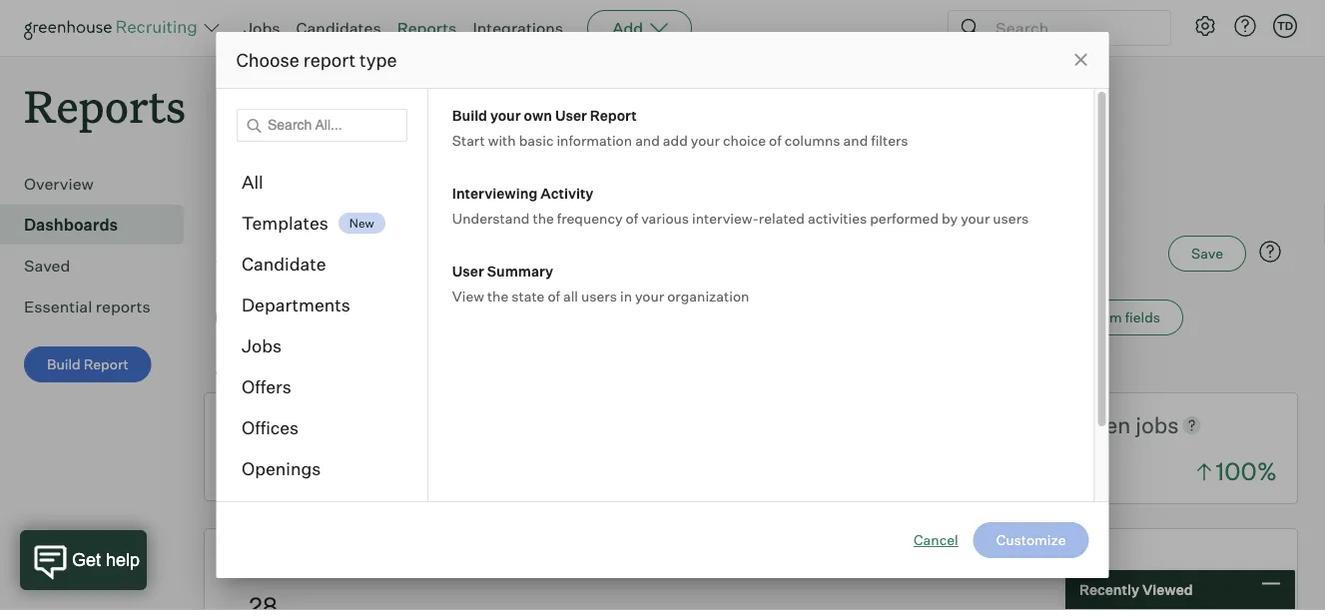 Task type: locate. For each thing, give the bounding box(es) containing it.
0 vertical spatial of
[[769, 131, 781, 149]]

job
[[1046, 309, 1070, 326]]

columns
[[784, 131, 840, 149]]

jobs up choose
[[244, 18, 280, 38]]

1 horizontal spatial reports
[[397, 18, 457, 38]]

and left add
[[635, 131, 660, 149]]

0 vertical spatial build
[[452, 106, 487, 124]]

2 horizontal spatial of
[[769, 131, 781, 149]]

all departments button
[[337, 300, 488, 336]]

users
[[993, 209, 1029, 227], [581, 287, 617, 305]]

your right in on the left top of the page
[[635, 287, 664, 305]]

all for all departments
[[360, 309, 377, 326]]

save
[[1192, 245, 1224, 262]]

1 horizontal spatial users
[[993, 209, 1029, 227]]

0 horizontal spatial report
[[84, 356, 129, 373]]

of inside interviewing activity understand the frequency of various interview-related activities performed by your users
[[625, 209, 638, 227]]

recruiting efficiency
[[418, 177, 571, 197]]

user inside 'user summary view the state of all users in your organization'
[[452, 262, 484, 280]]

0 horizontal spatial user
[[452, 262, 484, 280]]

all inside the choose report type dialog
[[241, 171, 263, 193]]

in
[[620, 287, 632, 305]]

build down essential
[[47, 356, 81, 373]]

1 horizontal spatial build
[[452, 106, 487, 124]]

jobs link
[[244, 18, 280, 38]]

build inside build your own user report start with basic information and add your choice of columns and filters
[[452, 106, 487, 124]]

by
[[942, 209, 958, 227]]

to
[[423, 361, 436, 379]]

of inside build your own user report start with basic information and add your choice of columns and filters
[[769, 131, 781, 149]]

all departments
[[360, 309, 465, 326]]

qualified
[[221, 411, 312, 439]]

the down efficiency
[[532, 209, 554, 227]]

choose
[[236, 48, 300, 71]]

greenhouse recruiting image
[[24, 16, 204, 40]]

report inside build your own user report start with basic information and add your choice of columns and filters
[[590, 106, 636, 124]]

1 vertical spatial build
[[47, 356, 81, 373]]

offers and hiring
[[221, 177, 345, 197]]

interviewing activity understand the frequency of various interview-related activities performed by your users
[[452, 184, 1029, 227]]

offers
[[221, 177, 266, 197], [241, 376, 291, 398]]

reports right candidates
[[397, 18, 457, 38]]

of
[[769, 131, 781, 149], [625, 209, 638, 227], [547, 287, 560, 305]]

0 horizontal spatial the
[[487, 287, 508, 305]]

custom
[[1074, 309, 1123, 326]]

build for build your own user report start with basic information and add your choice of columns and filters
[[452, 106, 487, 124]]

users right by
[[993, 209, 1029, 227]]

1 horizontal spatial of
[[625, 209, 638, 227]]

users left in on the left top of the page
[[581, 287, 617, 305]]

0 vertical spatial user
[[555, 106, 587, 124]]

1 vertical spatial reports
[[24, 76, 186, 135]]

and left filters
[[843, 131, 868, 149]]

user right own
[[555, 106, 587, 124]]

offers up templates
[[221, 177, 266, 197]]

your right add
[[691, 131, 720, 149]]

100%
[[1216, 457, 1278, 486]]

your inside interviewing activity understand the frequency of various interview-related activities performed by your users
[[961, 209, 990, 227]]

1 horizontal spatial the
[[532, 209, 554, 227]]

of for related
[[625, 209, 638, 227]]

0 horizontal spatial users
[[581, 287, 617, 305]]

offices
[[241, 417, 298, 439]]

departments
[[241, 294, 350, 316]]

all up templates
[[241, 171, 263, 193]]

1 vertical spatial users
[[581, 287, 617, 305]]

all for all offices
[[239, 309, 256, 326]]

2 vertical spatial of
[[547, 287, 560, 305]]

build your own user report start with basic information and add your choice of columns and filters
[[452, 106, 908, 149]]

1 vertical spatial offers
[[241, 376, 291, 398]]

report
[[590, 106, 636, 124], [84, 356, 129, 373]]

offers and hiring button
[[216, 167, 350, 208]]

your inside 'user summary view the state of all users in your organization'
[[635, 287, 664, 305]]

tab list
[[216, 167, 1287, 208]]

choose report type dialog
[[216, 32, 1109, 588]]

report up information in the top left of the page
[[590, 106, 636, 124]]

oct
[[267, 361, 291, 379]]

recently
[[1080, 581, 1140, 599]]

all
[[241, 171, 263, 193], [239, 309, 256, 326], [360, 309, 377, 326]]

qualified candidates
[[221, 411, 431, 439]]

0 horizontal spatial build
[[47, 356, 81, 373]]

0 horizontal spatial of
[[547, 287, 560, 305]]

the right view
[[487, 287, 508, 305]]

-
[[257, 361, 264, 379]]

offers inside button
[[221, 177, 266, 197]]

candidates
[[317, 411, 431, 439]]

1 vertical spatial the
[[487, 287, 508, 305]]

choice
[[723, 131, 766, 149]]

build inside button
[[47, 356, 81, 373]]

users inside 'user summary view the state of all users in your organization'
[[581, 287, 617, 305]]

0 vertical spatial users
[[993, 209, 1029, 227]]

Search text field
[[991, 13, 1153, 42]]

0 vertical spatial report
[[590, 106, 636, 124]]

jobs up -
[[241, 335, 281, 357]]

user up view
[[452, 262, 484, 280]]

of inside 'user summary view the state of all users in your organization'
[[547, 287, 560, 305]]

information
[[556, 131, 632, 149]]

your right by
[[961, 209, 990, 227]]

user inside build your own user report start with basic information and add your choice of columns and filters
[[555, 106, 587, 124]]

all inside all departments button
[[360, 309, 377, 326]]

sources
[[241, 499, 309, 521]]

interviewing
[[452, 184, 537, 202]]

all
[[563, 287, 578, 305]]

jobs
[[244, 18, 280, 38], [241, 335, 281, 357]]

user
[[555, 106, 587, 124], [452, 262, 484, 280]]

1 vertical spatial of
[[625, 209, 638, 227]]

save button
[[1169, 236, 1247, 272]]

your
[[490, 106, 521, 124], [691, 131, 720, 149], [961, 209, 990, 227], [635, 287, 664, 305]]

and up templates
[[269, 177, 298, 197]]

1 vertical spatial jobs
[[241, 335, 281, 357]]

offices
[[259, 309, 302, 326]]

1 vertical spatial user
[[452, 262, 484, 280]]

reports link
[[397, 18, 457, 38]]

report inside build report button
[[84, 356, 129, 373]]

1 vertical spatial report
[[84, 356, 129, 373]]

user summary view the state of all users in your organization
[[452, 262, 749, 305]]

the
[[532, 209, 554, 227], [487, 287, 508, 305]]

of right "choice"
[[769, 131, 781, 149]]

your up with
[[490, 106, 521, 124]]

view
[[452, 287, 484, 305]]

build up 'start'
[[452, 106, 487, 124]]

offers inside the choose report type dialog
[[241, 376, 291, 398]]

1 horizontal spatial user
[[555, 106, 587, 124]]

0 vertical spatial the
[[532, 209, 554, 227]]

report down essential reports link
[[84, 356, 129, 373]]

all left departments
[[360, 309, 377, 326]]

overview link
[[24, 172, 176, 196]]

td button
[[1274, 14, 1298, 38]]

type
[[360, 48, 397, 71]]

0 horizontal spatial and
[[269, 177, 298, 197]]

1 horizontal spatial report
[[590, 106, 636, 124]]

all inside all offices button
[[239, 309, 256, 326]]

filters
[[871, 131, 908, 149]]

candidates link
[[296, 18, 381, 38]]

organization
[[667, 287, 749, 305]]

add
[[612, 18, 644, 38]]

of left all
[[547, 287, 560, 305]]

saved
[[24, 256, 70, 276]]

add button
[[588, 10, 692, 46]]

offers up qualified
[[241, 376, 291, 398]]

reports down greenhouse recruiting image
[[24, 76, 186, 135]]

all for all
[[241, 171, 263, 193]]

build
[[452, 106, 487, 124], [47, 356, 81, 373]]

and inside button
[[269, 177, 298, 197]]

efficiency
[[500, 177, 571, 197]]

0 horizontal spatial reports
[[24, 76, 186, 135]]

build report
[[47, 356, 129, 373]]

16,
[[294, 361, 312, 379]]

the inside 'user summary view the state of all users in your organization'
[[487, 287, 508, 305]]

of left various
[[625, 209, 638, 227]]

0 vertical spatial offers
[[221, 177, 266, 197]]

the inside interviewing activity understand the frequency of various interview-related activities performed by your users
[[532, 209, 554, 227]]

all left offices
[[239, 309, 256, 326]]

of for in
[[547, 287, 560, 305]]

job custom fields button
[[1023, 300, 1184, 336]]



Task type: describe. For each thing, give the bounding box(es) containing it.
faq image
[[1259, 240, 1283, 264]]

recruiting efficiency button
[[413, 167, 576, 208]]

0 vertical spatial jobs
[[244, 18, 280, 38]]

candidates link
[[317, 410, 431, 441]]

candidates
[[296, 18, 381, 38]]

report
[[303, 48, 356, 71]]

recruiting
[[418, 177, 496, 197]]

qualified link
[[221, 410, 317, 441]]

6
[[225, 455, 240, 485]]

integrations
[[473, 18, 564, 38]]

cancel link
[[914, 530, 959, 550]]

activities
[[808, 209, 867, 227]]

reports
[[96, 297, 151, 317]]

1 horizontal spatial and
[[635, 131, 660, 149]]

0 vertical spatial reports
[[397, 18, 457, 38]]

configure image
[[1194, 14, 1218, 38]]

the for state
[[487, 287, 508, 305]]

Search All... text field
[[236, 109, 407, 142]]

jobs
[[1136, 411, 1179, 439]]

with
[[488, 131, 516, 149]]

dashboards
[[24, 215, 118, 235]]

fields
[[1126, 309, 1161, 326]]

2023
[[315, 361, 350, 379]]

templates
[[241, 212, 328, 234]]

essential reports
[[24, 297, 151, 317]]

openings
[[241, 458, 320, 480]]

cancel
[[914, 531, 959, 549]]

build report button
[[24, 347, 152, 383]]

2 horizontal spatial and
[[843, 131, 868, 149]]

saved link
[[24, 254, 176, 278]]

jul 18 - oct 16, 2023 compared to
[[216, 361, 439, 379]]

td
[[1278, 19, 1294, 32]]

18
[[240, 361, 255, 379]]

viewed
[[1143, 581, 1193, 599]]

users inside interviewing activity understand the frequency of various interview-related activities performed by your users
[[993, 209, 1029, 227]]

overview
[[24, 174, 94, 194]]

start
[[452, 131, 485, 149]]

essential reports link
[[24, 295, 176, 319]]

new
[[349, 216, 374, 231]]

pipeline
[[216, 239, 299, 268]]

jul
[[216, 361, 237, 379]]

the for frequency
[[532, 209, 554, 227]]

hiring
[[301, 177, 345, 197]]

dashboards link
[[24, 213, 176, 237]]

essential
[[24, 297, 92, 317]]

own
[[523, 106, 552, 124]]

jobs inside the choose report type dialog
[[241, 335, 281, 357]]

build for build report
[[47, 356, 81, 373]]

compared
[[353, 361, 420, 379]]

summary
[[487, 262, 553, 280]]

offers for offers
[[241, 376, 291, 398]]

activity
[[540, 184, 593, 202]]

all offices
[[239, 309, 302, 326]]

td button
[[1270, 10, 1302, 42]]

performed
[[870, 209, 939, 227]]

frequency
[[557, 209, 622, 227]]

job custom fields
[[1046, 309, 1161, 326]]

all offices button
[[216, 300, 325, 336]]

state
[[511, 287, 544, 305]]

departments
[[380, 309, 465, 326]]

tab list containing offers and hiring
[[216, 167, 1287, 208]]

basic
[[519, 131, 553, 149]]

various
[[641, 209, 689, 227]]

integrations link
[[473, 18, 564, 38]]

pipeline health
[[216, 239, 369, 268]]

choose report type
[[236, 48, 397, 71]]

related
[[759, 209, 805, 227]]

offers for offers and hiring
[[221, 177, 266, 197]]

health
[[304, 239, 369, 268]]

candidate
[[241, 253, 326, 275]]

understand
[[452, 209, 529, 227]]

interview-
[[692, 209, 759, 227]]

add
[[663, 131, 688, 149]]



Task type: vqa. For each thing, say whether or not it's contained in the screenshot.
"Understand"
yes



